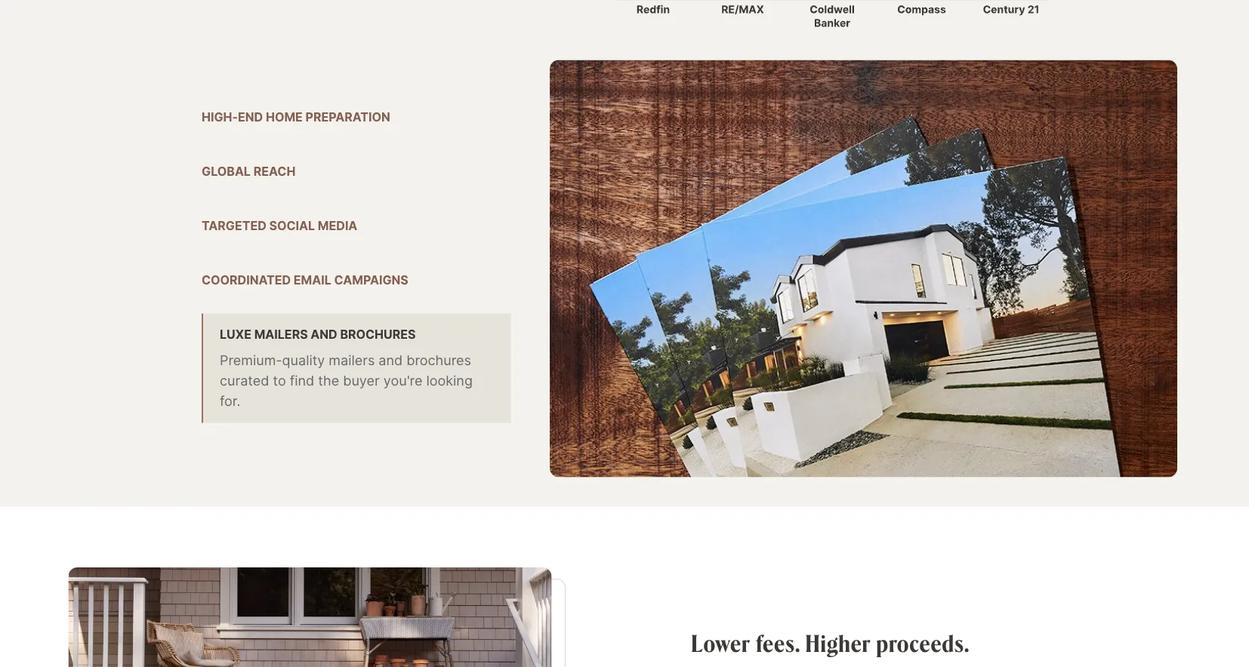 Task type: describe. For each thing, give the bounding box(es) containing it.
curated
[[220, 372, 269, 389]]

end
[[238, 110, 263, 124]]

high-end home preparation
[[202, 110, 390, 124]]

brochures inside premium-quality mailers and brochures curated to find the buyer you're looking for.
[[407, 352, 471, 369]]

the
[[318, 372, 339, 389]]

luxe
[[220, 327, 252, 342]]

lower
[[691, 628, 751, 658]]

quality
[[282, 352, 325, 369]]

premium-quality mailers and brochures curated to find the buyer you're looking for. tab
[[202, 314, 511, 423]]

proceeds.
[[877, 628, 970, 658]]

lower fees. higher proceeds.
[[691, 628, 970, 658]]

0 vertical spatial and
[[311, 327, 338, 342]]

high-
[[202, 110, 238, 124]]

home
[[266, 110, 303, 124]]

premium-
[[220, 352, 282, 369]]

targeted
[[202, 219, 267, 233]]

coordinated email campaigns
[[202, 273, 409, 288]]

higher
[[806, 628, 871, 658]]

campaigns
[[334, 273, 409, 288]]



Task type: vqa. For each thing, say whether or not it's contained in the screenshot.
For. at the bottom of the page
yes



Task type: locate. For each thing, give the bounding box(es) containing it.
you're
[[384, 372, 423, 389]]

mailers up buyer
[[329, 352, 375, 369]]

coordinated
[[202, 273, 291, 288]]

mailers
[[254, 327, 308, 342], [329, 352, 375, 369]]

brochures
[[340, 327, 416, 342], [407, 352, 471, 369]]

and up quality
[[311, 327, 338, 342]]

preparation
[[306, 110, 390, 124]]

0 vertical spatial brochures
[[340, 327, 416, 342]]

premium-quality mailers and brochures curated to find the buyer you're looking for.
[[220, 352, 473, 409]]

1 horizontal spatial and
[[379, 352, 403, 369]]

brochures up looking
[[407, 352, 471, 369]]

mailers up quality
[[254, 327, 308, 342]]

1 horizontal spatial mailers
[[329, 352, 375, 369]]

email
[[294, 273, 332, 288]]

buyer
[[343, 372, 380, 389]]

looking
[[427, 372, 473, 389]]

1 vertical spatial mailers
[[329, 352, 375, 369]]

to
[[273, 372, 286, 389]]

0 horizontal spatial mailers
[[254, 327, 308, 342]]

luxe mailers and brochures
[[220, 327, 416, 342]]

brokerage stats chart image
[[617, 0, 1048, 30]]

premium-quality mailers and brochures curated to find the buyer you're looking for. tab list
[[202, 96, 511, 423]]

0 vertical spatial mailers
[[254, 327, 308, 342]]

global reach
[[202, 164, 296, 179]]

1 vertical spatial brochures
[[407, 352, 471, 369]]

and
[[311, 327, 338, 342], [379, 352, 403, 369]]

social
[[269, 219, 315, 233]]

targeted social media
[[202, 219, 358, 233]]

find
[[290, 372, 314, 389]]

for.
[[220, 393, 241, 409]]

1 vertical spatial and
[[379, 352, 403, 369]]

redfin premier brochures image
[[550, 60, 1178, 478]]

brochures up buyer
[[340, 327, 416, 342]]

0 horizontal spatial and
[[311, 327, 338, 342]]

reach
[[254, 164, 296, 179]]

mailers inside premium-quality mailers and brochures curated to find the buyer you're looking for.
[[329, 352, 375, 369]]

global
[[202, 164, 251, 179]]

and inside premium-quality mailers and brochures curated to find the buyer you're looking for.
[[379, 352, 403, 369]]

media
[[318, 219, 358, 233]]

and up you're
[[379, 352, 403, 369]]

fees.
[[756, 628, 800, 658]]



